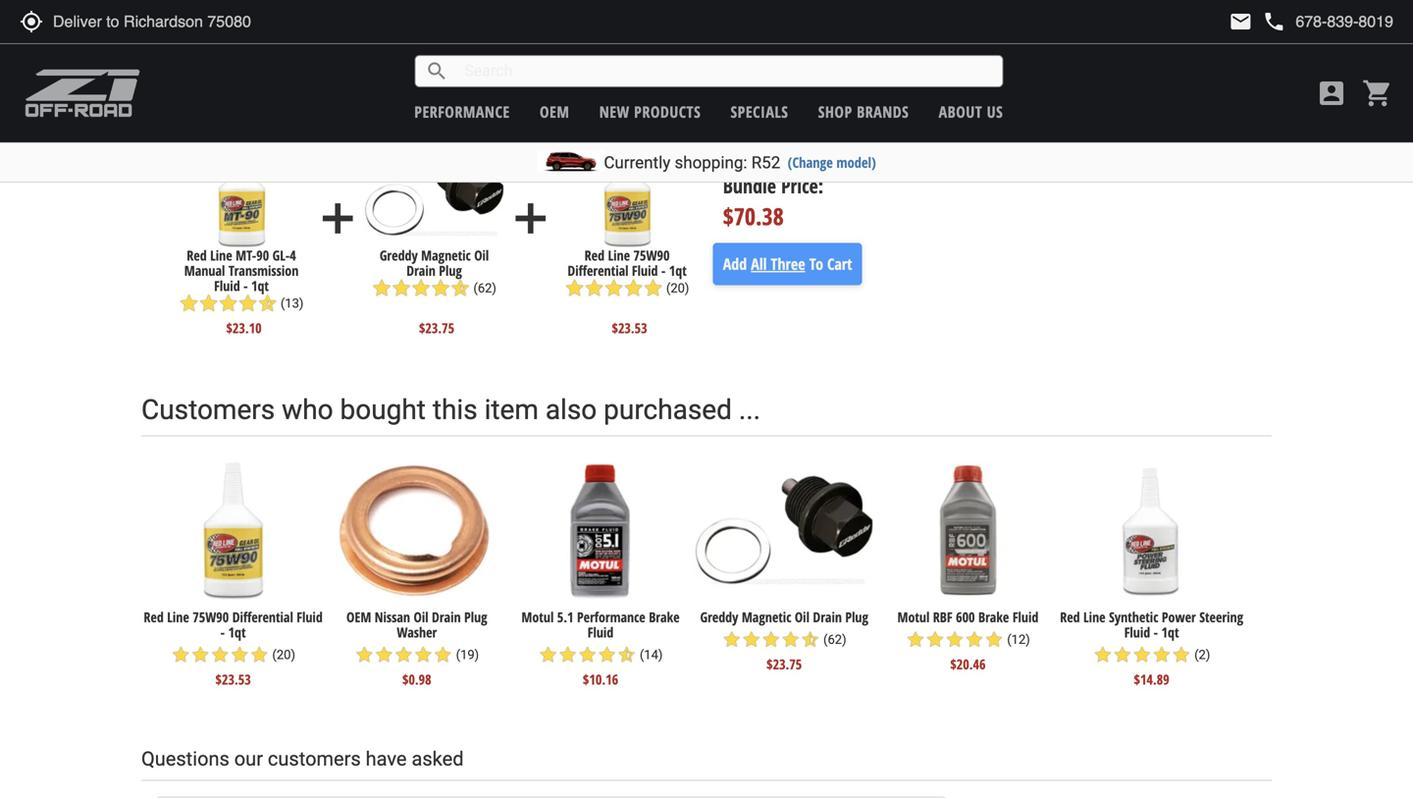 Task type: locate. For each thing, give the bounding box(es) containing it.
...
[[739, 394, 761, 426]]

red for star
[[187, 246, 207, 265]]

shopping:
[[675, 153, 748, 172]]

0 horizontal spatial oem
[[347, 608, 371, 626]]

fluid inside motul rbf 600 brake fluid star star star star star (12) $20.46
[[1013, 608, 1039, 626]]

transmission
[[229, 261, 299, 280]]

specials link
[[731, 101, 789, 122]]

- inside red line 75w90 differential fluid - 1qt star star star star star (20) $23.53
[[221, 623, 225, 642]]

specials
[[731, 101, 789, 122]]

fluid inside red line 75w90 differential fluid - 1qt star star star star star (20) $23.53
[[297, 608, 323, 626]]

our
[[234, 748, 263, 771]]

brake inside motul rbf 600 brake fluid star star star star star (12) $20.46
[[979, 608, 1010, 626]]

2 horizontal spatial oil
[[795, 608, 810, 626]]

1 horizontal spatial differential
[[568, 261, 629, 280]]

- inside red line synthetic power steering fluid - 1qt star star star star star (2) $14.89
[[1154, 623, 1159, 642]]

plug
[[439, 261, 462, 280], [464, 608, 488, 626], [846, 608, 869, 626]]

(20) for red line 75w90 differential fluid - 1qt star star star star star (20) $23.53
[[272, 647, 296, 662]]

star_half for greddy magnetic oil drain plug star star star star star_half (62) $23.75
[[801, 630, 821, 649]]

products
[[634, 101, 701, 122]]

fluid left power
[[1125, 623, 1151, 642]]

red inside red line 75w90 differential fluid - 1qt star star star star star (20) $23.53
[[144, 608, 164, 626]]

greddy for greddy magnetic oil drain plug star star star star star_half (62)
[[380, 246, 418, 265]]

0 horizontal spatial add
[[314, 194, 363, 243]]

customers who bought this item also purchased ...
[[141, 394, 761, 426]]

motul 5.1 performance brake fluid star star star star star_half (14) $10.16
[[522, 608, 680, 689]]

star_half for greddy magnetic oil drain plug star star star star star_half (62)
[[451, 278, 470, 298]]

0 horizontal spatial 75w90
[[193, 608, 229, 626]]

differential
[[568, 261, 629, 280], [232, 608, 293, 626]]

75w90 for red line 75w90 differential fluid - 1qt star star star star star (20) $23.53
[[193, 608, 229, 626]]

magnetic for greddy magnetic oil drain plug star star star star star_half (62) $23.75
[[742, 608, 792, 626]]

75w90 inside red line 75w90 differential fluid - 1qt star star star star star (20) $23.53
[[193, 608, 229, 626]]

fluid down mt-
[[214, 276, 240, 295]]

red line mt-90 gl-4 manual transmission fluid - 1qt star star star star star_half (13) $23.10
[[179, 246, 304, 337]]

1 horizontal spatial motul
[[898, 608, 930, 626]]

fluid inside red line 75w90 differential fluid - 1qt star star star star star (20)
[[632, 261, 658, 280]]

0 vertical spatial (20)
[[667, 281, 690, 295]]

0 horizontal spatial brake
[[649, 608, 680, 626]]

fluid right 5.1
[[588, 623, 614, 642]]

fluid for motul rbf 600 brake fluid star star star star star (12) $20.46
[[1013, 608, 1039, 626]]

line inside red line synthetic power steering fluid - 1qt star star star star star (2) $14.89
[[1084, 608, 1106, 626]]

star_half inside 'motul 5.1 performance brake fluid star star star star star_half (14) $10.16'
[[617, 645, 637, 665]]

z1 motorsports logo image
[[25, 69, 141, 118]]

star
[[372, 278, 392, 298], [392, 278, 412, 298], [412, 278, 431, 298], [431, 278, 451, 298], [565, 278, 585, 298], [585, 278, 605, 298], [605, 278, 624, 298], [624, 278, 644, 298], [644, 278, 663, 298], [179, 293, 199, 313], [199, 293, 219, 313], [219, 293, 238, 313], [238, 293, 258, 313], [722, 630, 742, 649], [742, 630, 762, 649], [762, 630, 781, 649], [781, 630, 801, 649], [906, 630, 926, 649], [926, 630, 946, 649], [946, 630, 965, 649], [965, 630, 985, 649], [985, 630, 1004, 649], [171, 645, 191, 665], [191, 645, 210, 665], [210, 645, 230, 665], [230, 645, 250, 665], [250, 645, 269, 665], [355, 645, 375, 665], [375, 645, 394, 665], [394, 645, 414, 665], [414, 645, 433, 665], [433, 645, 453, 665], [539, 645, 558, 665], [558, 645, 578, 665], [578, 645, 598, 665], [598, 645, 617, 665], [1094, 645, 1113, 665], [1113, 645, 1133, 665], [1133, 645, 1153, 665], [1153, 645, 1172, 665], [1172, 645, 1192, 665]]

fluid left the add
[[632, 261, 658, 280]]

red line 75w90 differential fluid - 1qt star star star star star (20) $23.53
[[144, 608, 323, 689]]

oil inside greddy magnetic oil drain plug star star star star star_half (62)
[[474, 246, 489, 265]]

new products link
[[600, 101, 701, 122]]

customers
[[268, 748, 361, 771]]

bundle price: $70.38
[[723, 172, 824, 232]]

1 motul from the left
[[522, 608, 554, 626]]

$23.53 down red line 75w90 differential fluid - 1qt star star star star star (20)
[[612, 318, 648, 337]]

fluid for motul 5.1 performance brake fluid star star star star star_half (14) $10.16
[[588, 623, 614, 642]]

1 vertical spatial magnetic
[[742, 608, 792, 626]]

1 vertical spatial 75w90
[[193, 608, 229, 626]]

together
[[370, 33, 478, 66]]

fluid up "(12)"
[[1013, 608, 1039, 626]]

1 horizontal spatial plug
[[464, 608, 488, 626]]

nissan
[[375, 608, 410, 626]]

differential inside red line 75w90 differential fluid - 1qt star star star star star (20) $23.53
[[232, 608, 293, 626]]

gl-
[[273, 246, 290, 265]]

0 vertical spatial $23.53
[[612, 318, 648, 337]]

1 vertical spatial $23.75
[[767, 655, 803, 674]]

fluid
[[632, 261, 658, 280], [214, 276, 240, 295], [297, 608, 323, 626], [1013, 608, 1039, 626], [588, 623, 614, 642], [1125, 623, 1151, 642]]

1 horizontal spatial $23.75
[[767, 655, 803, 674]]

1 vertical spatial greddy
[[701, 608, 739, 626]]

Search search field
[[449, 56, 1003, 86]]

motul
[[522, 608, 554, 626], [898, 608, 930, 626]]

to
[[810, 253, 824, 275]]

$23.53 up our
[[216, 670, 251, 689]]

brake for star_half
[[649, 608, 680, 626]]

1 brake from the left
[[649, 608, 680, 626]]

(62)
[[474, 281, 497, 295], [824, 632, 847, 647]]

red inside the red line mt-90 gl-4 manual transmission fluid - 1qt star star star star star_half (13) $23.10
[[187, 246, 207, 265]]

0 horizontal spatial (62)
[[474, 281, 497, 295]]

differential for red line 75w90 differential fluid - 1qt star star star star star (20)
[[568, 261, 629, 280]]

1 add from the left
[[314, 194, 363, 243]]

brake up (14)
[[649, 608, 680, 626]]

1 vertical spatial differential
[[232, 608, 293, 626]]

purchased
[[604, 394, 732, 426]]

oil inside oem nissan oil drain plug washer star star star star star (19) $0.98
[[414, 608, 429, 626]]

brake right 600
[[979, 608, 1010, 626]]

0 horizontal spatial plug
[[439, 261, 462, 280]]

drain for star
[[432, 608, 461, 626]]

0 horizontal spatial differential
[[232, 608, 293, 626]]

0 vertical spatial $23.75
[[419, 318, 455, 337]]

star_half for motul 5.1 performance brake fluid star star star star star_half (14) $10.16
[[617, 645, 637, 665]]

item
[[485, 394, 539, 426]]

greddy inside greddy magnetic oil drain plug star star star star star_half (62)
[[380, 246, 418, 265]]

1 horizontal spatial 75w90
[[634, 246, 670, 265]]

5.1
[[557, 608, 574, 626]]

oil
[[474, 246, 489, 265], [414, 608, 429, 626], [795, 608, 810, 626]]

0 vertical spatial differential
[[568, 261, 629, 280]]

power
[[1162, 608, 1197, 626]]

90
[[256, 246, 269, 265]]

0 horizontal spatial greddy
[[380, 246, 418, 265]]

drain inside greddy magnetic oil drain plug star star star star star_half (62) $23.75
[[813, 608, 842, 626]]

oem inside oem nissan oil drain plug washer star star star star star (19) $0.98
[[347, 608, 371, 626]]

1 vertical spatial $23.53
[[216, 670, 251, 689]]

2 brake from the left
[[979, 608, 1010, 626]]

0 vertical spatial magnetic
[[421, 246, 471, 265]]

$14.89
[[1135, 670, 1170, 689]]

1qt inside red line synthetic power steering fluid - 1qt star star star star star (2) $14.89
[[1162, 623, 1180, 642]]

greddy magnetic oil drain plug star star star star star_half (62)
[[372, 246, 497, 298]]

oil inside greddy magnetic oil drain plug star star star star star_half (62) $23.75
[[795, 608, 810, 626]]

oem left the nissan
[[347, 608, 371, 626]]

(62) for greddy magnetic oil drain plug star star star star star_half (62) $23.75
[[824, 632, 847, 647]]

$23.75 inside greddy magnetic oil drain plug star star star star star_half (62) $23.75
[[767, 655, 803, 674]]

drain inside oem nissan oil drain plug washer star star star star star (19) $0.98
[[432, 608, 461, 626]]

1 horizontal spatial greddy
[[701, 608, 739, 626]]

75w90
[[634, 246, 670, 265], [193, 608, 229, 626]]

motul left rbf
[[898, 608, 930, 626]]

line inside the red line mt-90 gl-4 manual transmission fluid - 1qt star star star star star_half (13) $23.10
[[210, 246, 232, 265]]

drain
[[407, 261, 436, 280], [432, 608, 461, 626], [813, 608, 842, 626]]

(62) inside greddy magnetic oil drain plug star star star star star_half (62)
[[474, 281, 497, 295]]

greddy for greddy magnetic oil drain plug star star star star star_half (62) $23.75
[[701, 608, 739, 626]]

0 vertical spatial greddy
[[380, 246, 418, 265]]

star_half inside greddy magnetic oil drain plug star star star star star_half (62) $23.75
[[801, 630, 821, 649]]

(20) inside red line 75w90 differential fluid - 1qt star star star star star (20)
[[667, 281, 690, 295]]

0 horizontal spatial oil
[[414, 608, 429, 626]]

75w90 inside red line 75w90 differential fluid - 1qt star star star star star (20)
[[634, 246, 670, 265]]

plug inside greddy magnetic oil drain plug star star star star star_half (62)
[[439, 261, 462, 280]]

manual
[[184, 261, 225, 280]]

motul inside 'motul 5.1 performance brake fluid star star star star star_half (14) $10.16'
[[522, 608, 554, 626]]

0 horizontal spatial (20)
[[272, 647, 296, 662]]

brands
[[857, 101, 910, 122]]

brake
[[649, 608, 680, 626], [979, 608, 1010, 626]]

-
[[662, 261, 666, 280], [244, 276, 248, 295], [221, 623, 225, 642], [1154, 623, 1159, 642]]

oem for oem
[[540, 101, 570, 122]]

0 horizontal spatial motul
[[522, 608, 554, 626]]

1 horizontal spatial oil
[[474, 246, 489, 265]]

motul for star
[[898, 608, 930, 626]]

magnetic
[[421, 246, 471, 265], [742, 608, 792, 626]]

model)
[[837, 153, 877, 172]]

motul left 5.1
[[522, 608, 554, 626]]

star_half inside greddy magnetic oil drain plug star star star star star_half (62)
[[451, 278, 470, 298]]

line
[[210, 246, 232, 265], [608, 246, 630, 265], [167, 608, 189, 626], [1084, 608, 1106, 626]]

$23.75
[[419, 318, 455, 337], [767, 655, 803, 674]]

1 horizontal spatial magnetic
[[742, 608, 792, 626]]

oem left the new
[[540, 101, 570, 122]]

1 vertical spatial oem
[[347, 608, 371, 626]]

star_half
[[451, 278, 470, 298], [258, 293, 278, 313], [801, 630, 821, 649], [617, 645, 637, 665]]

magnetic inside greddy magnetic oil drain plug star star star star star_half (62)
[[421, 246, 471, 265]]

2 motul from the left
[[898, 608, 930, 626]]

shopping_cart
[[1363, 78, 1394, 109]]

brake inside 'motul 5.1 performance brake fluid star star star star star_half (14) $10.16'
[[649, 608, 680, 626]]

0 vertical spatial oem
[[540, 101, 570, 122]]

1 horizontal spatial oem
[[540, 101, 570, 122]]

1 vertical spatial (62)
[[824, 632, 847, 647]]

line inside red line 75w90 differential fluid - 1qt star star star star star (20) $23.53
[[167, 608, 189, 626]]

fluid left the nissan
[[297, 608, 323, 626]]

magnetic for greddy magnetic oil drain plug star star star star star_half (62)
[[421, 246, 471, 265]]

motul inside motul rbf 600 brake fluid star star star star star (12) $20.46
[[898, 608, 930, 626]]

oem
[[540, 101, 570, 122], [347, 608, 371, 626]]

1 horizontal spatial brake
[[979, 608, 1010, 626]]

fluid inside 'motul 5.1 performance brake fluid star star star star star_half (14) $10.16'
[[588, 623, 614, 642]]

greddy inside greddy magnetic oil drain plug star star star star star_half (62) $23.75
[[701, 608, 739, 626]]

- inside red line 75w90 differential fluid - 1qt star star star star star (20)
[[662, 261, 666, 280]]

1 horizontal spatial (20)
[[667, 281, 690, 295]]

this
[[433, 394, 478, 426]]

1 horizontal spatial $23.53
[[612, 318, 648, 337]]

$0.98
[[403, 670, 432, 689]]

red inside red line synthetic power steering fluid - 1qt star star star star star (2) $14.89
[[1061, 608, 1081, 626]]

red line synthetic power steering fluid - 1qt star star star star star (2) $14.89
[[1061, 608, 1244, 689]]

1 horizontal spatial add
[[506, 194, 556, 243]]

red
[[187, 246, 207, 265], [585, 246, 605, 265], [144, 608, 164, 626], [1061, 608, 1081, 626]]

75w90 for red line 75w90 differential fluid - 1qt star star star star star (20)
[[634, 246, 670, 265]]

fluid for red line 75w90 differential fluid - 1qt star star star star star (20) $23.53
[[297, 608, 323, 626]]

oil for star
[[414, 608, 429, 626]]

plug inside greddy magnetic oil drain plug star star star star star_half (62) $23.75
[[846, 608, 869, 626]]

0 vertical spatial 75w90
[[634, 246, 670, 265]]

drain for star_half
[[813, 608, 842, 626]]

600
[[956, 608, 976, 626]]

line inside red line 75w90 differential fluid - 1qt star star star star star (20)
[[608, 246, 630, 265]]

shopping_cart link
[[1358, 78, 1394, 109]]

plug inside oem nissan oil drain plug washer star star star star star (19) $0.98
[[464, 608, 488, 626]]

2 horizontal spatial plug
[[846, 608, 869, 626]]

about us
[[939, 101, 1004, 122]]

0 vertical spatial (62)
[[474, 281, 497, 295]]

0 horizontal spatial magnetic
[[421, 246, 471, 265]]

(20) inside red line 75w90 differential fluid - 1qt star star star star star (20) $23.53
[[272, 647, 296, 662]]

(20) for red line 75w90 differential fluid - 1qt star star star star star (20)
[[667, 281, 690, 295]]

differential inside red line 75w90 differential fluid - 1qt star star star star star (20)
[[568, 261, 629, 280]]

1 vertical spatial (20)
[[272, 647, 296, 662]]

1 horizontal spatial (62)
[[824, 632, 847, 647]]

magnetic inside greddy magnetic oil drain plug star star star star star_half (62) $23.75
[[742, 608, 792, 626]]

0 horizontal spatial $23.53
[[216, 670, 251, 689]]

(62) inside greddy magnetic oil drain plug star star star star star_half (62) $23.75
[[824, 632, 847, 647]]



Task type: vqa. For each thing, say whether or not it's contained in the screenshot.
the Nissan Titan XD H61 2016 2017 2018 2019 2020 Cummins Diesel Z1 Off-road IMAGE
no



Task type: describe. For each thing, give the bounding box(es) containing it.
2 add from the left
[[506, 194, 556, 243]]

performance link
[[415, 101, 510, 122]]

bought
[[340, 394, 426, 426]]

bought
[[276, 33, 363, 66]]

performance
[[415, 101, 510, 122]]

line for star
[[210, 246, 232, 265]]

currently shopping: r52 (change model)
[[604, 153, 877, 172]]

frequently bought together
[[141, 33, 478, 66]]

mail link
[[1230, 10, 1253, 33]]

shop brands link
[[819, 101, 910, 122]]

(62) for greddy magnetic oil drain plug star star star star star_half (62)
[[474, 281, 497, 295]]

mail phone
[[1230, 10, 1287, 33]]

red for (2)
[[1061, 608, 1081, 626]]

currently
[[604, 153, 671, 172]]

$23.53 inside red line 75w90 differential fluid - 1qt star star star star star (20) $23.53
[[216, 670, 251, 689]]

oem nissan oil drain plug washer star star star star star (19) $0.98
[[347, 608, 488, 689]]

star_half inside the red line mt-90 gl-4 manual transmission fluid - 1qt star star star star star_half (13) $23.10
[[258, 293, 278, 313]]

customers
[[141, 394, 275, 426]]

brake for star
[[979, 608, 1010, 626]]

fluid for red line 75w90 differential fluid - 1qt star star star star star (20)
[[632, 261, 658, 280]]

fluid inside red line synthetic power steering fluid - 1qt star star star star star (2) $14.89
[[1125, 623, 1151, 642]]

0 horizontal spatial $23.75
[[419, 318, 455, 337]]

all
[[751, 253, 767, 275]]

red line 75w90 differential fluid - 1qt star star star star star (20)
[[565, 246, 690, 298]]

asked
[[412, 748, 464, 771]]

three
[[771, 253, 806, 275]]

$70.38
[[723, 200, 784, 232]]

4
[[290, 246, 296, 265]]

(14)
[[640, 647, 663, 662]]

phone
[[1263, 10, 1287, 33]]

motul rbf 600 brake fluid star star star star star (12) $20.46
[[898, 608, 1039, 674]]

oem for oem nissan oil drain plug washer star star star star star (19) $0.98
[[347, 608, 371, 626]]

new products
[[600, 101, 701, 122]]

search
[[425, 59, 449, 83]]

account_box link
[[1312, 78, 1353, 109]]

1qt inside the red line mt-90 gl-4 manual transmission fluid - 1qt star star star star star_half (13) $23.10
[[251, 276, 269, 295]]

rbf
[[934, 608, 953, 626]]

shop
[[819, 101, 853, 122]]

performance
[[577, 608, 646, 626]]

price:
[[782, 172, 824, 199]]

add
[[723, 253, 747, 275]]

(13)
[[281, 296, 304, 311]]

account_box
[[1317, 78, 1348, 109]]

drain inside greddy magnetic oil drain plug star star star star star_half (62)
[[407, 261, 436, 280]]

steering
[[1200, 608, 1244, 626]]

bundle
[[723, 172, 777, 199]]

frequently
[[141, 33, 269, 66]]

oil for star_half
[[795, 608, 810, 626]]

greddy magnetic oil drain plug star star star star star_half (62) $23.75
[[701, 608, 869, 674]]

shop brands
[[819, 101, 910, 122]]

add all three to cart
[[723, 253, 853, 275]]

new
[[600, 101, 630, 122]]

questions
[[141, 748, 230, 771]]

motul for star_half
[[522, 608, 554, 626]]

red for $23.53
[[144, 608, 164, 626]]

questions our customers have asked
[[141, 748, 464, 771]]

$20.46
[[951, 655, 986, 674]]

line for $23.53
[[167, 608, 189, 626]]

who
[[282, 394, 333, 426]]

synthetic
[[1110, 608, 1159, 626]]

(2)
[[1195, 647, 1211, 662]]

plug for star_half
[[846, 608, 869, 626]]

$23.10
[[226, 318, 262, 337]]

cart
[[828, 253, 853, 275]]

mail
[[1230, 10, 1253, 33]]

1qt inside red line 75w90 differential fluid - 1qt star star star star star (20)
[[669, 261, 687, 280]]

phone link
[[1263, 10, 1394, 33]]

differential for red line 75w90 differential fluid - 1qt star star star star star (20) $23.53
[[232, 608, 293, 626]]

my_location
[[20, 10, 43, 33]]

1qt inside red line 75w90 differential fluid - 1qt star star star star star (20) $23.53
[[228, 623, 246, 642]]

fluid inside the red line mt-90 gl-4 manual transmission fluid - 1qt star star star star star_half (13) $23.10
[[214, 276, 240, 295]]

(change
[[788, 153, 833, 172]]

(19)
[[456, 647, 479, 662]]

$10.16
[[583, 670, 619, 689]]

us
[[987, 101, 1004, 122]]

plug for star
[[464, 608, 488, 626]]

mt-
[[236, 246, 256, 265]]

oem link
[[540, 101, 570, 122]]

- inside the red line mt-90 gl-4 manual transmission fluid - 1qt star star star star star_half (13) $23.10
[[244, 276, 248, 295]]

about us link
[[939, 101, 1004, 122]]

washer
[[397, 623, 437, 642]]

have
[[366, 748, 407, 771]]

(change model) link
[[788, 153, 877, 172]]

r52
[[752, 153, 781, 172]]

line for (2)
[[1084, 608, 1106, 626]]

also
[[546, 394, 597, 426]]

red inside red line 75w90 differential fluid - 1qt star star star star star (20)
[[585, 246, 605, 265]]

about
[[939, 101, 983, 122]]

(12)
[[1008, 632, 1031, 647]]



